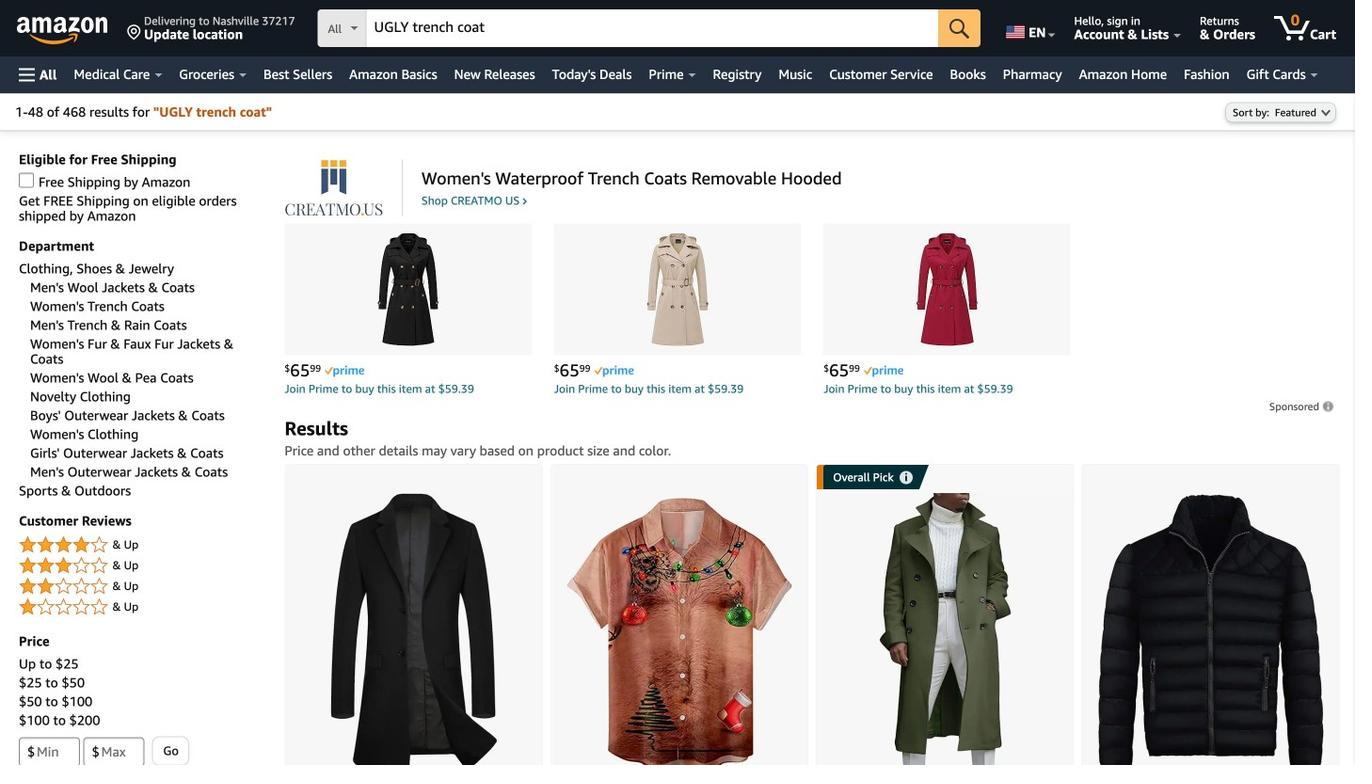 Task type: describe. For each thing, give the bounding box(es) containing it.
none search field inside navigation navigation
[[318, 9, 981, 49]]

dropdown image
[[1322, 109, 1331, 116]]

4 stars & up element
[[19, 534, 266, 557]]

3 stars & up element
[[19, 555, 266, 578]]

men's winter thicken cotton padded bubble coat down jacket warm puffer jacket lightweight winter thermal coats outwear image
[[1098, 494, 1325, 765]]

2 eligible for prime. image from the left
[[595, 366, 634, 377]]

creatmo us women's long trench coat double-breasted classic lapel overcoat belted slim outerwear coat with detachable hood image for 3rd eligible for prime. icon from the right
[[323, 233, 493, 346]]

3 eligible for prime. image from the left
[[864, 366, 904, 377]]



Task type: vqa. For each thing, say whether or not it's contained in the screenshot.
Temptations to the bottom
no



Task type: locate. For each thing, give the bounding box(es) containing it.
men's novelty 3d graphic christmas button down shirts ugly santa reindeer hawaiian beach holiday t-shirt tee tops image
[[567, 498, 793, 765]]

None search field
[[318, 9, 981, 49]]

2 creatmo us women's long trench coat double-breasted classic lapel overcoat belted slim outerwear coat with detachable hood image from the left
[[593, 233, 763, 346]]

Search Amazon text field
[[367, 10, 939, 46]]

1 star & up element
[[19, 596, 266, 619]]

2 horizontal spatial creatmo us women's long trench coat double-breasted classic lapel overcoat belted slim outerwear coat with detachable hood image
[[863, 233, 1032, 346]]

ebifin men's notch lapel double breasted long trench coat casual cotton blend peacoat image
[[880, 493, 1011, 765]]

1 creatmo us women's long trench coat double-breasted classic lapel overcoat belted slim outerwear coat with detachable hood image from the left
[[323, 233, 493, 346]]

creatmo us women's long trench coat double-breasted classic lapel overcoat belted slim outerwear coat with detachable hood image for third eligible for prime. icon
[[863, 233, 1032, 346]]

0 horizontal spatial eligible for prime. image
[[325, 366, 364, 377]]

Min text field
[[19, 738, 80, 765]]

creatmo us women's long trench coat double-breasted classic lapel overcoat belted slim outerwear coat with detachable hood image
[[323, 233, 493, 346], [593, 233, 763, 346], [863, 233, 1032, 346]]

navigation navigation
[[0, 0, 1356, 93]]

1 eligible for prime. image from the left
[[325, 366, 364, 377]]

amazon image
[[17, 17, 108, 45]]

2 stars & up element
[[19, 576, 266, 598]]

2 horizontal spatial eligible for prime. image
[[864, 366, 904, 377]]

Max text field
[[83, 738, 145, 765]]

aptro stylish french wool trench coat long pea coat premium winter business suit image
[[330, 493, 497, 765]]

None submit
[[939, 9, 981, 47], [153, 738, 188, 765], [939, 9, 981, 47], [153, 738, 188, 765]]

1 horizontal spatial eligible for prime. image
[[595, 366, 634, 377]]

0 horizontal spatial creatmo us women's long trench coat double-breasted classic lapel overcoat belted slim outerwear coat with detachable hood image
[[323, 233, 493, 346]]

eligible for prime. image
[[325, 366, 364, 377], [595, 366, 634, 377], [864, 366, 904, 377]]

3 creatmo us women's long trench coat double-breasted classic lapel overcoat belted slim outerwear coat with detachable hood image from the left
[[863, 233, 1032, 346]]

checkbox image
[[19, 173, 34, 188]]

creatmo us women's long trench coat double-breasted classic lapel overcoat belted slim outerwear coat with detachable hood image for second eligible for prime. icon from left
[[593, 233, 763, 346]]

1 horizontal spatial creatmo us women's long trench coat double-breasted classic lapel overcoat belted slim outerwear coat with detachable hood image
[[593, 233, 763, 346]]



